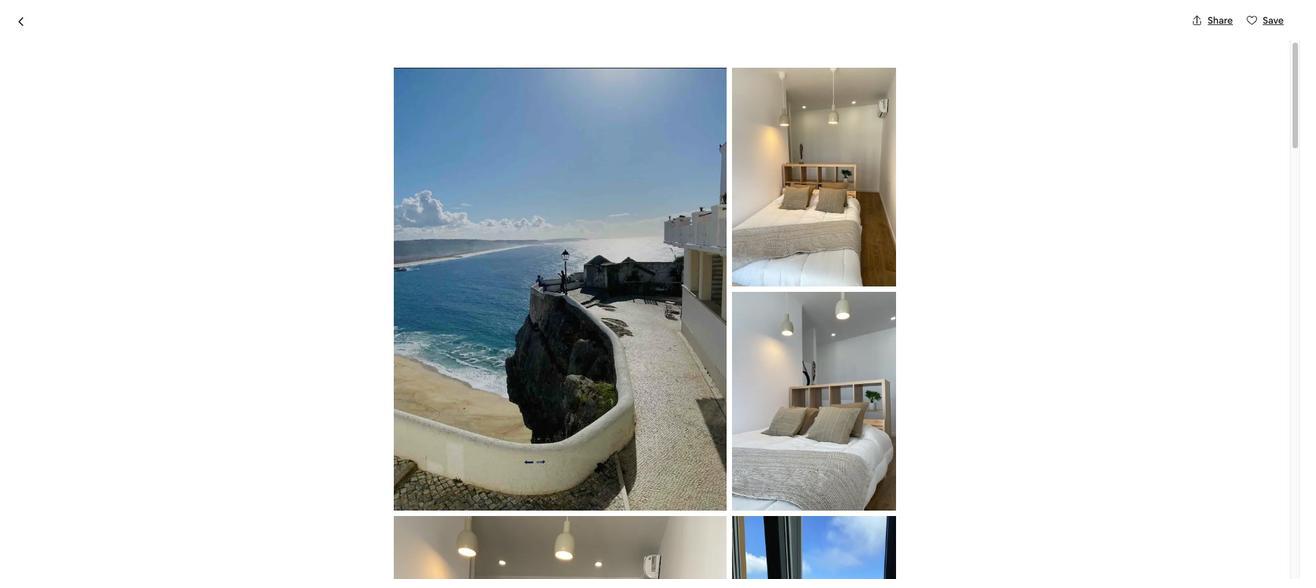 Task type: describe. For each thing, give the bounding box(es) containing it.
unit
[[352, 432, 378, 451]]

$700 aud
[[788, 449, 859, 468]]

share
[[1208, 14, 1233, 26]]

$700 aud $626 aud total before taxes
[[788, 449, 933, 481]]

daniela
[[363, 524, 401, 538]]

12/17/2023 button
[[788, 498, 1007, 535]]

lovely studio/apartment in sítio da nazaré 2 image 2 image
[[650, 107, 835, 259]]

·
[[404, 453, 407, 467]]

lovely studio/apartment in sítio da nazaré 2 image 3 image
[[650, 265, 835, 411]]

lovely studio/apartment in sítio da nazaré 2 image 1 image
[[265, 107, 645, 411]]

before
[[812, 469, 841, 481]]

entire
[[265, 432, 306, 451]]

portugal
[[451, 432, 510, 451]]

hosted
[[309, 524, 346, 538]]

sítio
[[497, 69, 534, 92]]

dialog containing share
[[0, 0, 1300, 580]]

rental
[[309, 432, 349, 451]]

da
[[538, 69, 559, 92]]

1 1 from the left
[[375, 453, 380, 467]]

nazaré
[[562, 69, 620, 92]]

by
[[348, 524, 361, 538]]

save button
[[1241, 9, 1289, 32]]



Task type: locate. For each thing, give the bounding box(es) containing it.
None search field
[[526, 11, 764, 43]]

in inside entire rental unit in nazaré, portugal 1 bed · 1 bath
[[381, 432, 393, 451]]

share button
[[1186, 9, 1238, 32]]

listing image 1 image
[[394, 68, 727, 511], [394, 68, 727, 511]]

2 1 from the left
[[409, 453, 414, 467]]

0 horizontal spatial 1
[[375, 453, 380, 467]]

hosted by daniela
[[309, 524, 401, 538]]

1 horizontal spatial in
[[479, 69, 493, 92]]

1
[[375, 453, 380, 467], [409, 453, 414, 467]]

0 vertical spatial in
[[479, 69, 493, 92]]

save
[[1263, 14, 1284, 26]]

in
[[479, 69, 493, 92], [381, 432, 393, 451]]

in left sítio
[[479, 69, 493, 92]]

lovely studio/apartment in sítio da nazaré 2 image 4 image
[[840, 107, 1025, 259]]

1 right '·'
[[409, 453, 414, 467]]

listing image 3 image
[[732, 292, 896, 511], [732, 292, 896, 511]]

listing image 5 image
[[732, 516, 896, 580], [732, 516, 896, 580]]

listing image 4 image
[[394, 516, 727, 580], [394, 516, 727, 580]]

0 horizontal spatial in
[[381, 432, 393, 451]]

bed
[[382, 453, 402, 467]]

nazaré,
[[396, 432, 448, 451]]

taxes
[[844, 469, 867, 481]]

listing image 2 image
[[732, 68, 896, 287], [732, 68, 896, 287]]

in up "bed"
[[381, 432, 393, 451]]

1 horizontal spatial 1
[[409, 453, 414, 467]]

total
[[788, 469, 810, 481]]

lovely
[[265, 69, 318, 92]]

bath
[[416, 453, 439, 467]]

1 left "bed"
[[375, 453, 380, 467]]

2
[[624, 69, 634, 92]]

entire rental unit in nazaré, portugal 1 bed · 1 bath
[[265, 432, 510, 467]]

lovely studio/apartment in sítio da nazaré 2
[[265, 69, 634, 92]]

$626 aud
[[863, 449, 933, 468]]

dialog
[[0, 0, 1300, 580]]

studio/apartment
[[322, 69, 475, 92]]

lovely studio/apartment in sítio da nazaré 2 image 5 image
[[840, 265, 1025, 411]]

12/17/2023
[[797, 515, 844, 527]]

1 vertical spatial in
[[381, 432, 393, 451]]



Task type: vqa. For each thing, say whether or not it's contained in the screenshot.
Bathrooms's 1 Button
no



